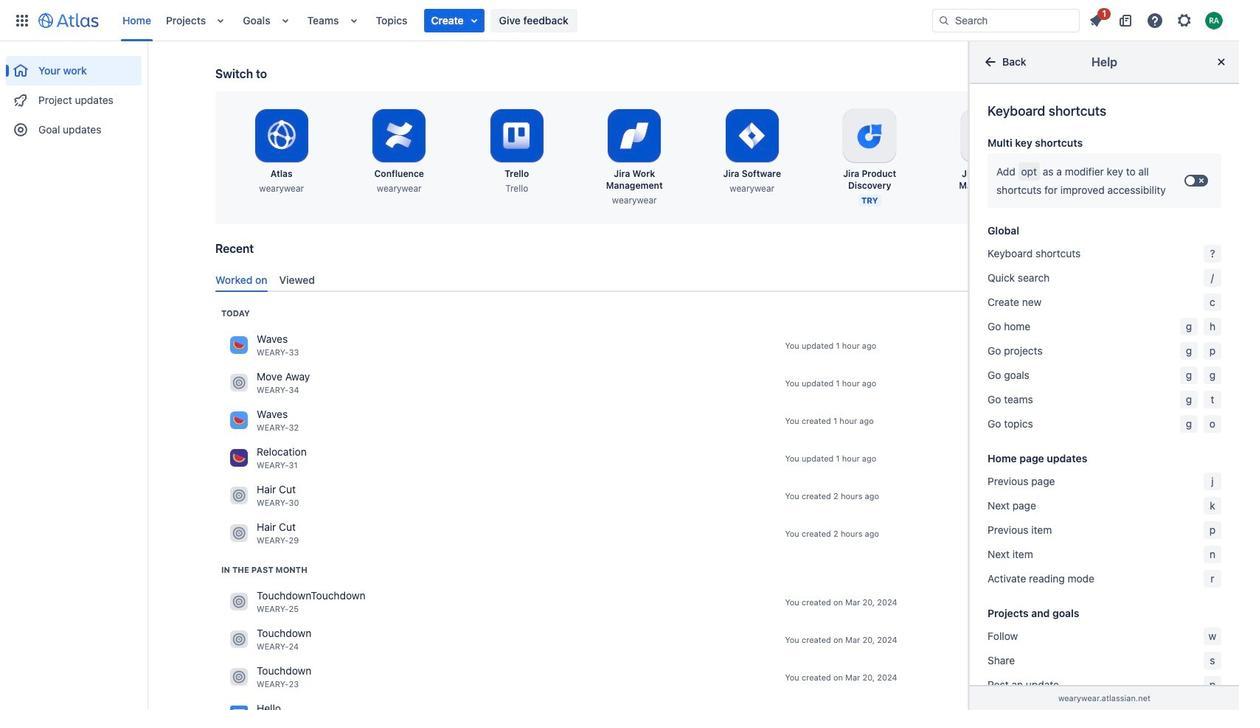 Task type: locate. For each thing, give the bounding box(es) containing it.
3 townsquare image from the top
[[230, 450, 248, 467]]

search image
[[1047, 247, 1058, 259]]

3 townsquare image from the top
[[230, 631, 248, 649]]

Search field
[[933, 8, 1081, 32]]

list item
[[1084, 6, 1112, 32], [424, 8, 485, 32]]

group
[[6, 41, 142, 149]]

top element
[[9, 0, 933, 41]]

5 townsquare image from the top
[[230, 594, 248, 611]]

1 heading from the top
[[221, 308, 250, 319]]

2 townsquare image from the top
[[230, 412, 248, 430]]

search image
[[939, 14, 951, 26]]

1 vertical spatial heading
[[221, 565, 308, 576]]

2 heading from the top
[[221, 565, 308, 576]]

heading
[[221, 308, 250, 319], [221, 565, 308, 576]]

None search field
[[933, 8, 1081, 32]]

tab list
[[210, 268, 1178, 292]]

Filter by title field
[[1042, 244, 1171, 264]]

2 townsquare image from the top
[[230, 487, 248, 505]]

0 horizontal spatial list item
[[424, 8, 485, 32]]

1 townsquare image from the top
[[230, 374, 248, 392]]

confluence image
[[230, 707, 248, 711]]

banner
[[0, 0, 1240, 41]]

townsquare image
[[230, 337, 248, 355], [230, 412, 248, 430], [230, 450, 248, 467], [230, 525, 248, 543], [230, 594, 248, 611]]

0 vertical spatial heading
[[221, 308, 250, 319]]

account image
[[1206, 11, 1224, 29]]

help image
[[1147, 11, 1165, 29]]

1 townsquare image from the top
[[230, 337, 248, 355]]

townsquare image
[[230, 374, 248, 392], [230, 487, 248, 505], [230, 631, 248, 649], [230, 669, 248, 687]]

4 townsquare image from the top
[[230, 525, 248, 543]]

list
[[115, 0, 933, 41], [1084, 6, 1231, 32]]

4 townsquare image from the top
[[230, 669, 248, 687]]



Task type: describe. For each thing, give the bounding box(es) containing it.
heading for 1st townsquare icon from the bottom
[[221, 565, 308, 576]]

close image
[[1213, 53, 1231, 71]]

notifications image
[[1088, 11, 1106, 29]]

settings image
[[1176, 11, 1194, 29]]

1 horizontal spatial list
[[1084, 6, 1231, 32]]

list item inside the 'top' element
[[424, 8, 485, 32]]

1 horizontal spatial list item
[[1084, 6, 1112, 32]]

heading for 1st townsquare icon
[[221, 308, 250, 319]]

switch to... image
[[13, 11, 31, 29]]

0 horizontal spatial list
[[115, 0, 933, 41]]



Task type: vqa. For each thing, say whether or not it's contained in the screenshot.
"BANNER"
yes



